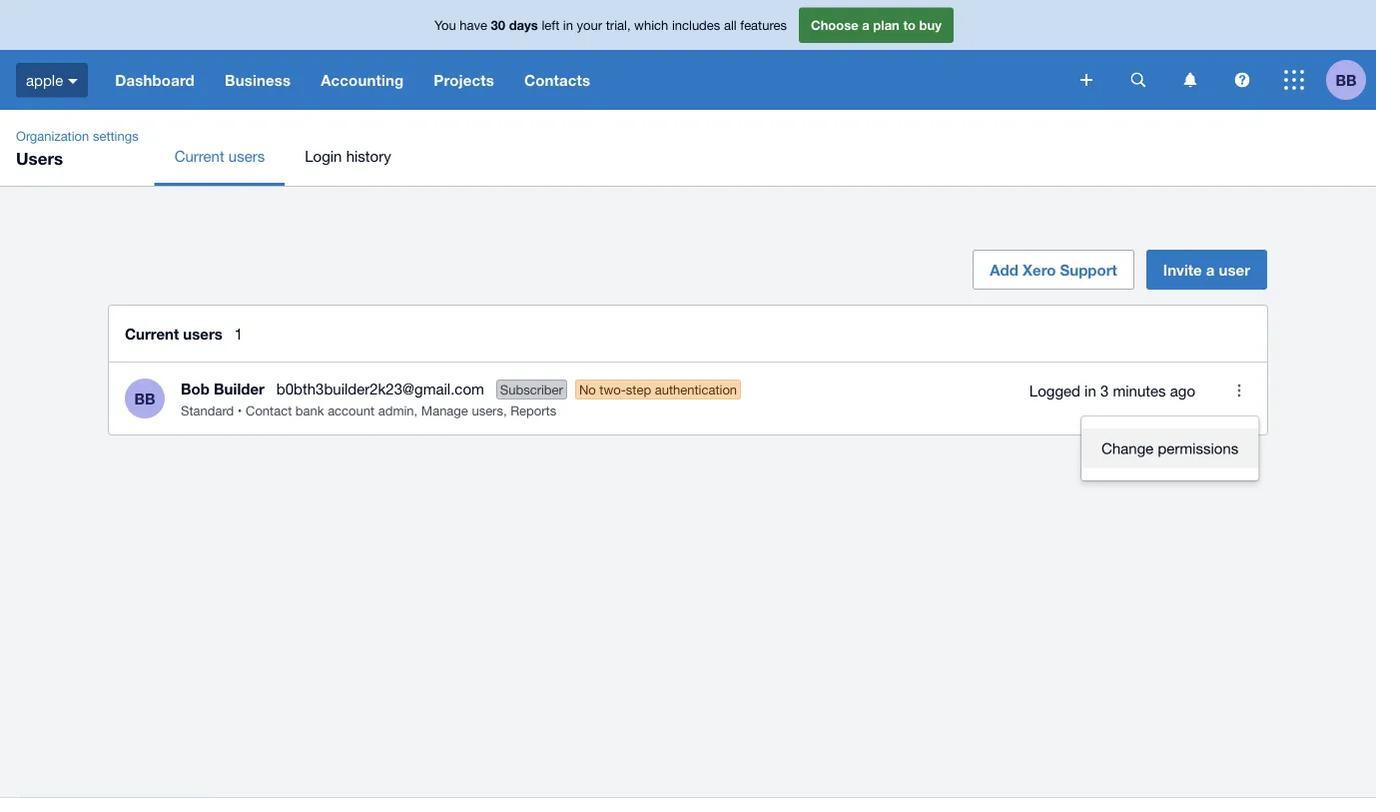 Task type: describe. For each thing, give the bounding box(es) containing it.
history
[[346, 147, 391, 164]]

dashboard
[[115, 71, 195, 89]]

change
[[1102, 439, 1154, 457]]

2 horizontal spatial svg image
[[1131, 72, 1146, 87]]

0 horizontal spatial svg image
[[1184, 72, 1197, 87]]

2 horizontal spatial users
[[472, 403, 503, 418]]

0 vertical spatial current
[[174, 147, 224, 164]]

bob builder
[[181, 380, 265, 398]]

1 , from the left
[[414, 403, 418, 418]]

more options image
[[1220, 371, 1259, 411]]

choose
[[811, 17, 859, 33]]

authentication
[[655, 382, 737, 397]]

builder
[[214, 380, 265, 398]]

ago
[[1170, 382, 1196, 399]]

in inside banner
[[563, 17, 573, 33]]

projects button
[[419, 50, 509, 110]]

step
[[626, 382, 651, 397]]

change permissions button
[[1082, 428, 1259, 468]]

a for choose
[[862, 17, 870, 33]]

accounting button
[[306, 50, 419, 110]]

users
[[16, 148, 63, 168]]

login history link
[[285, 126, 411, 186]]

all
[[724, 17, 737, 33]]

which
[[634, 17, 668, 33]]

bank
[[295, 403, 324, 418]]

support
[[1060, 261, 1117, 279]]

no
[[579, 382, 596, 397]]

choose a plan to buy
[[811, 17, 942, 33]]

1 horizontal spatial svg image
[[1081, 74, 1093, 86]]

change permissions list box
[[1082, 416, 1259, 480]]

2 , from the left
[[503, 403, 507, 418]]

admin
[[378, 403, 414, 418]]

invite a user button
[[1146, 250, 1267, 290]]

organization settings users
[[16, 128, 138, 168]]

days
[[509, 17, 538, 33]]

menu containing current users
[[154, 126, 1376, 186]]

login
[[305, 147, 342, 164]]

svg image inside apple popup button
[[68, 79, 78, 84]]

3
[[1101, 382, 1109, 399]]

no two-step authentication
[[579, 382, 737, 397]]

0 horizontal spatial users
[[183, 325, 223, 343]]

bb inside popup button
[[1336, 71, 1357, 89]]

accounting
[[321, 71, 404, 89]]

logged
[[1030, 382, 1081, 399]]

logged in 3 minutes ago
[[1030, 382, 1196, 399]]

business button
[[210, 50, 306, 110]]

apple button
[[0, 50, 100, 110]]

minutes
[[1113, 382, 1166, 399]]

0 horizontal spatial bb
[[134, 390, 155, 408]]

2 horizontal spatial svg image
[[1284, 70, 1304, 90]]

add xero support
[[990, 261, 1117, 279]]

organization
[[16, 128, 89, 143]]

includes
[[672, 17, 720, 33]]

manage
[[421, 403, 468, 418]]

have
[[460, 17, 487, 33]]

current users inside menu
[[174, 147, 265, 164]]

banner containing dashboard
[[0, 0, 1376, 110]]

projects
[[434, 71, 494, 89]]

business
[[225, 71, 291, 89]]



Task type: vqa. For each thing, say whether or not it's contained in the screenshot.
overview
no



Task type: locate. For each thing, give the bounding box(es) containing it.
1 vertical spatial bb
[[134, 390, 155, 408]]

0 horizontal spatial svg image
[[68, 79, 78, 84]]

1 horizontal spatial bb
[[1336, 71, 1357, 89]]

you have 30 days left in your trial, which includes all features
[[434, 17, 787, 33]]

login history
[[305, 147, 391, 164]]

0 horizontal spatial ,
[[414, 403, 418, 418]]

1 vertical spatial current
[[125, 325, 179, 343]]

30
[[491, 17, 505, 33]]

change permissions group
[[1082, 416, 1259, 480]]

contacts
[[524, 71, 590, 89]]

trial,
[[606, 17, 631, 33]]

contact
[[246, 403, 292, 418]]

banner
[[0, 0, 1376, 110]]

current users down business
[[174, 147, 265, 164]]

1 vertical spatial current users
[[125, 325, 223, 343]]

a for invite
[[1206, 261, 1215, 279]]

1 vertical spatial a
[[1206, 261, 1215, 279]]

user
[[1219, 261, 1250, 279]]

1 horizontal spatial a
[[1206, 261, 1215, 279]]

1 horizontal spatial in
[[1085, 382, 1096, 399]]

1 horizontal spatial users
[[229, 147, 265, 164]]

b0bth3builder2k23@gmail.com
[[277, 380, 484, 397]]

users inside current users link
[[229, 147, 265, 164]]

0 vertical spatial bb
[[1336, 71, 1357, 89]]

current down dashboard link
[[174, 147, 224, 164]]

plan
[[873, 17, 900, 33]]

your
[[577, 17, 602, 33]]

navigation containing dashboard
[[100, 50, 1067, 110]]

contacts button
[[509, 50, 605, 110]]

bb
[[1336, 71, 1357, 89], [134, 390, 155, 408]]

organization settings link
[[8, 126, 146, 146]]

add
[[990, 261, 1019, 279]]

a left plan
[[862, 17, 870, 33]]

bob
[[181, 380, 210, 398]]

to
[[903, 17, 916, 33]]

menu
[[154, 126, 1376, 186]]

a inside invite a user button
[[1206, 261, 1215, 279]]

apple
[[26, 71, 63, 89]]

in
[[563, 17, 573, 33], [1085, 382, 1096, 399]]

a left user
[[1206, 261, 1215, 279]]

•
[[238, 403, 242, 418]]

reports
[[511, 403, 556, 418]]

features
[[740, 17, 787, 33]]

current
[[174, 147, 224, 164], [125, 325, 179, 343]]

0 vertical spatial in
[[563, 17, 573, 33]]

0 horizontal spatial in
[[563, 17, 573, 33]]

2 vertical spatial users
[[472, 403, 503, 418]]

dashboard link
[[100, 50, 210, 110]]

change permissions
[[1102, 439, 1239, 457]]

xero
[[1023, 261, 1056, 279]]

users down business
[[229, 147, 265, 164]]

current left 1
[[125, 325, 179, 343]]

bb button
[[1326, 50, 1376, 110]]

1 vertical spatial in
[[1085, 382, 1096, 399]]

invite
[[1163, 261, 1202, 279]]

invite a user
[[1163, 261, 1250, 279]]

svg image
[[1284, 70, 1304, 90], [1184, 72, 1197, 87], [1235, 72, 1250, 87]]

a inside banner
[[862, 17, 870, 33]]

navigation inside banner
[[100, 50, 1067, 110]]

subscriber
[[500, 382, 563, 397]]

current users
[[174, 147, 265, 164], [125, 325, 223, 343]]

, left manage
[[414, 403, 418, 418]]

current users up 'bob'
[[125, 325, 223, 343]]

, left reports
[[503, 403, 507, 418]]

permissions
[[1158, 439, 1239, 457]]

navigation
[[100, 50, 1067, 110]]

1 horizontal spatial ,
[[503, 403, 507, 418]]

users
[[229, 147, 265, 164], [183, 325, 223, 343], [472, 403, 503, 418]]

0 vertical spatial current users
[[174, 147, 265, 164]]

account
[[328, 403, 375, 418]]

buy
[[919, 17, 942, 33]]

you
[[434, 17, 456, 33]]

left
[[542, 17, 560, 33]]

standard • contact bank account admin , manage users , reports
[[181, 403, 556, 418]]

in left 3
[[1085, 382, 1096, 399]]

users right manage
[[472, 403, 503, 418]]

svg image
[[1131, 72, 1146, 87], [1081, 74, 1093, 86], [68, 79, 78, 84]]

1 horizontal spatial svg image
[[1235, 72, 1250, 87]]

two-
[[600, 382, 626, 397]]

standard
[[181, 403, 234, 418]]

,
[[414, 403, 418, 418], [503, 403, 507, 418]]

current users link
[[154, 126, 285, 186]]

1 vertical spatial users
[[183, 325, 223, 343]]

users left 1
[[183, 325, 223, 343]]

settings
[[93, 128, 138, 143]]

0 vertical spatial a
[[862, 17, 870, 33]]

add xero support button
[[973, 250, 1134, 290]]

0 vertical spatial users
[[229, 147, 265, 164]]

1
[[235, 325, 243, 342]]

0 horizontal spatial a
[[862, 17, 870, 33]]

in right the left
[[563, 17, 573, 33]]

a
[[862, 17, 870, 33], [1206, 261, 1215, 279]]



